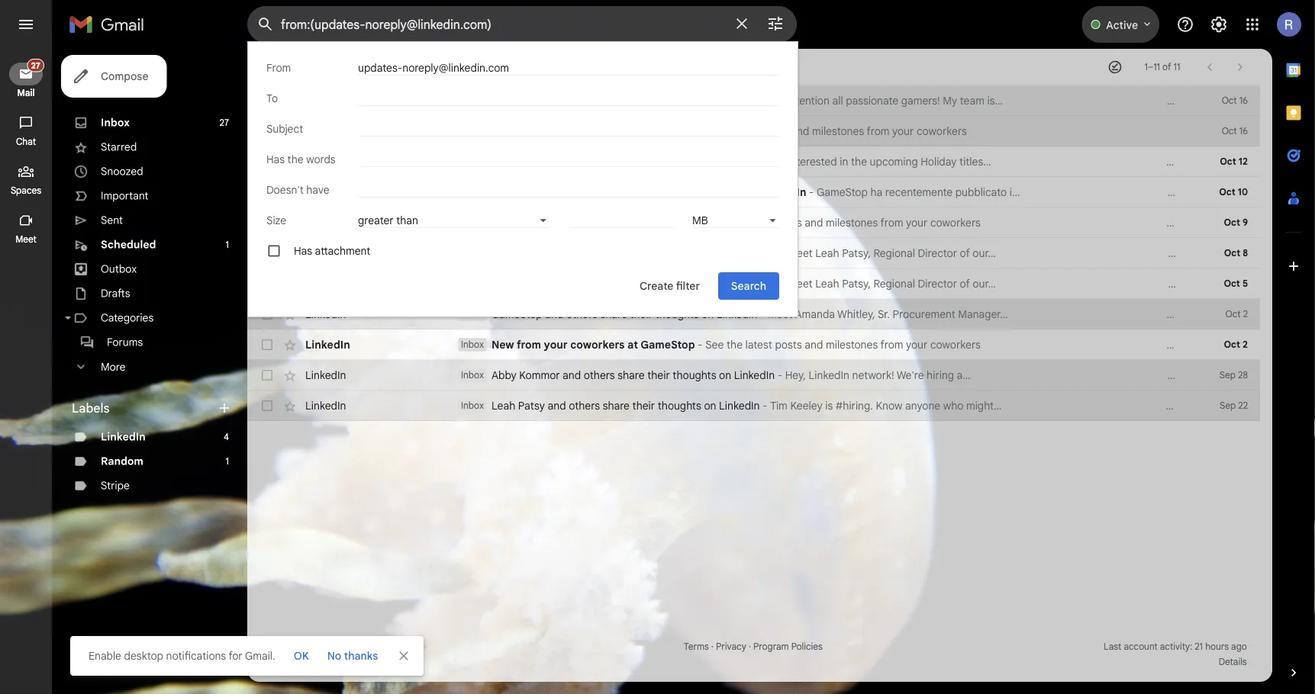 Task type: vqa. For each thing, say whether or not it's contained in the screenshot.
Meadow associated with Meadow Cascade
no



Task type: describe. For each thing, give the bounding box(es) containing it.
Subject text field
[[358, 121, 780, 137]]

ok link
[[288, 643, 315, 670]]

meet heading
[[0, 234, 52, 246]]

has attachment
[[294, 244, 371, 258]]

recentemente
[[886, 186, 953, 199]]

abby
[[492, 369, 517, 382]]

offline sync status image
[[1108, 60, 1123, 75]]

is
[[826, 399, 833, 413]]

forums
[[107, 336, 143, 349]]

2 11 from the left
[[1174, 61, 1181, 73]]

attachment
[[315, 244, 371, 258]]

3 inbox new from your coworkers at gamestop - see the latest posts and milestones from your coworkers ͏ ͏ ͏ ͏ ͏ ͏ ͏ ͏ ͏ ͏  ͏ ͏ ͏ ͏ ͏ ͏ ͏ ͏ ͏ ͏ ͏ ͏ ͏ ͏ ͏ ͏ ͏ ͏ ͏ ͏ ͏ ͏ ͏ ͏ ͏ ͏ ͏ ͏ ͏ ͏ ͏ ͏ ͏ ͏ ͏ ͏ ͏ ͏  ͏ ͏ ͏ ͏ ͏ ͏ ͏ ͏ ͏ ͏ ͏ ͏ ͏ ͏ ͏ ͏ ͏ ͏ ͏ ͏ ͏ ͏ ͏ ͏ ͏ from the top
[[461, 338, 1181, 352]]

terms link
[[684, 642, 709, 653]]

To text field
[[358, 91, 780, 106]]

row containing new from your coworkers at gamestop
[[247, 208, 1261, 238]]

oct 8
[[1225, 248, 1249, 259]]

from up kommor
[[517, 338, 541, 352]]

2 director from the top
[[918, 277, 958, 291]]

inbox gamestop and others share their thoughts on linkedin - interested in the upcoming holiday titles… ͏ ͏ ͏ ͏ ͏ ͏ ͏ ͏ ͏ ͏ ͏ ͏ ͏ ͏ ͏ ͏  ͏ ͏ ͏ ͏ ͏ ͏ ͏ ͏ ͏ ͏ ͏ ͏ ͏ ͏ ͏ ͏ ͏ ͏ ͏ ͏ ͏ ͏ ͏ ͏ ͏ ͏ ͏ ͏ ͏ ͏ ͏ ͏ ͏ ͏ ͏ ͏ ͏ ͏  ͏ ͏ ͏ ͏ ͏ ͏ ͏ ͏ ͏ ͏ ͏ ͏ ͏ ͏ ͏ ͏ ͏ ͏ ͏ ͏ ͏ ͏ ͏ ͏ ͏
[[461, 155, 1208, 168]]

see for oct 9
[[706, 216, 724, 229]]

account
[[1124, 642, 1158, 653]]

10
[[1238, 187, 1249, 198]]

last
[[1104, 642, 1122, 653]]

know
[[876, 399, 903, 413]]

oct for oct 5
[[1224, 278, 1241, 290]]

size
[[267, 214, 287, 227]]

amanda
[[795, 308, 835, 321]]

ha
[[871, 186, 883, 199]]

search in mail image
[[252, 11, 279, 38]]

hiring
[[927, 369, 955, 382]]

enable desktop notifications for gmail.
[[89, 650, 275, 663]]

1 patsy, from the top
[[842, 247, 871, 260]]

create filter
[[640, 279, 700, 293]]

i…
[[1010, 186, 1020, 199]]

search button
[[719, 273, 780, 300]]

a…
[[957, 369, 971, 382]]

words
[[306, 153, 336, 166]]

oct for oct 12
[[1220, 156, 1237, 168]]

gamestop and others share their thoughts on linkedin - meet leah patsy, regional director of our… ͏ ͏ ͏ ͏ ͏ ͏ ͏ ͏ ͏ ͏ ͏ ͏ ͏ ͏ ͏ ͏  ͏ ͏ ͏ ͏ ͏ ͏ ͏ ͏ ͏ ͏ ͏ ͏ ͏ ͏ ͏ ͏ ͏ ͏ ͏ ͏ ͏ ͏ ͏ ͏ ͏ ͏ ͏ ͏ ͏ ͏ ͏ ͏ ͏ ͏ ͏ ͏ ͏ ͏  ͏ ͏ ͏ ͏ ͏ ͏ ͏ ͏ ͏ ͏ ͏ ͏ ͏ ͏ ͏ ͏ ͏ ͏ ͏ ͏ ͏ ͏ ͏ ͏ ͏
[[492, 277, 1213, 291]]

of inside footer
[[296, 657, 305, 669]]

2 16 from the top
[[1240, 126, 1249, 137]]

doesn't have
[[267, 183, 330, 197]]

inbox abby kommor and others share their thoughts on linkedin - hey, linkedin network! we're hiring a… ͏ ͏ ͏ ͏ ͏ ͏ ͏ ͏ ͏ ͏ ͏ ͏ ͏ ͏ ͏ ͏ ͏ ͏  ͏ ͏ ͏ ͏ ͏ ͏ ͏ ͏ ͏ ͏ ͏ ͏ ͏ ͏ ͏ ͏ ͏ ͏ ͏ ͏ ͏ ͏ ͏ ͏ ͏ ͏ ͏ ͏ ͏ ͏ ͏ ͏ ͏ ͏ ͏ ͏ ͏ ͏  ͏ ͏ ͏ ͏ ͏ ͏ ͏ ͏ ͏ ͏ ͏ ͏ ͏ ͏ ͏ ͏ ͏ ͏ ͏ ͏ ͏ ͏ ͏
[[461, 369, 1187, 382]]

support image
[[1177, 15, 1195, 34]]

create
[[640, 279, 674, 293]]

privacy
[[716, 642, 747, 653]]

labels
[[72, 401, 110, 416]]

oct inside "inbox gamestop and others share their thoughts on linkedin - meet amanda whitley, sr. procurement manager… ͏ ͏ ͏ ͏ ͏ ͏ ͏ ͏ ͏ ͏ ͏ ͏ ͏ ͏ ͏  ͏ ͏ ͏ ͏ ͏ ͏ ͏ ͏ ͏ ͏ ͏ ͏ ͏ ͏ ͏ ͏ ͏ ͏ ͏ ͏ ͏ ͏ ͏ ͏ ͏ ͏ ͏ ͏ ͏ ͏ ͏ ͏ ͏ ͏ ͏ ͏ ͏ ͏  ͏ ͏ ͏ ͏ ͏ ͏ ͏ ͏ ͏ ͏ ͏ ͏ ͏ ͏ ͏ ͏ ͏ ͏ ͏ ͏ ͏ ͏ ͏ ͏ ͏ oct 2"
[[1226, 309, 1241, 320]]

of down pubblicato
[[960, 247, 970, 260]]

in
[[840, 155, 849, 168]]

notifications
[[166, 650, 226, 663]]

meet leah patsy, regional director of our… ͏ ͏ ͏ ͏ ͏ ͏ ͏ ͏ ͏ ͏ ͏ ͏ ͏ ͏ ͏ ͏  ͏ ͏ ͏ ͏ ͏ ͏ ͏ ͏ ͏ ͏ ͏ ͏ ͏ ͏ ͏ ͏ ͏ ͏ ͏ ͏ ͏ ͏ ͏ ͏ ͏ ͏ ͏ ͏ ͏ ͏ ͏ ͏ ͏ ͏ ͏ ͏ ͏ ͏  ͏ ͏ ͏ ͏ ͏ ͏ ͏ ͏ ͏ ͏ ͏ ͏ ͏ ͏ ͏ ͏ ͏ ͏ ͏ ͏ ͏ ͏ ͏ ͏ ͏
[[788, 247, 1213, 260]]

2 gb from the left
[[318, 657, 330, 669]]

greater
[[358, 214, 394, 227]]

navigation containing mail
[[0, 49, 53, 695]]

2 row from the top
[[247, 116, 1261, 147]]

0.02 gb of 15 gb used
[[260, 657, 353, 669]]

kommor
[[519, 369, 560, 382]]

row containing gamestop and others share their thoughts on linkedin
[[247, 269, 1261, 299]]

5
[[1243, 278, 1249, 290]]

of up the manager…
[[960, 277, 970, 291]]

terms
[[684, 642, 709, 653]]

0.02
[[260, 657, 279, 669]]

subject
[[267, 122, 303, 136]]

1 · from the left
[[712, 642, 714, 653]]

procurement
[[893, 308, 956, 321]]

your up we're on the bottom right of page
[[906, 338, 928, 352]]

Search in mail search field
[[247, 6, 797, 43]]

2 vertical spatial milestones
[[826, 338, 878, 352]]

categories
[[101, 312, 154, 325]]

1 vertical spatial leah
[[816, 277, 840, 291]]

mb option
[[693, 214, 767, 228]]

important
[[101, 189, 149, 203]]

no thanks link
[[321, 643, 384, 670]]

9 row from the top
[[247, 330, 1261, 360]]

all
[[833, 94, 843, 107]]

oct 16
[[1222, 126, 1249, 137]]

6 row from the top
[[247, 238, 1261, 269]]

22
[[1239, 401, 1249, 412]]

titles…
[[960, 155, 992, 168]]

of right –
[[1163, 61, 1172, 73]]

drafts
[[101, 287, 130, 300]]

milestones for oct 16
[[812, 124, 865, 138]]

no thanks
[[327, 650, 378, 663]]

inbox inside inbox leah patsy and others share their thoughts on linkedin - tim keeley is #hiring. know anyone who might… ͏ ͏ ͏ ͏ ͏ ͏ ͏ ͏ ͏ ͏ ͏ ͏ ͏ ͏ ͏  ͏ ͏ ͏ ͏ ͏ ͏ ͏ ͏ ͏ ͏ ͏ ͏ ͏ ͏ ͏ ͏ ͏ ͏ ͏ ͏ ͏ ͏ ͏ ͏ ͏ ͏ ͏ ͏ ͏ ͏ ͏ ͏ ͏ ͏ ͏ ͏ ͏ ͏  ͏ ͏ ͏ ͏ ͏ ͏ ͏ ͏ ͏ ͏ ͏ ͏ ͏ ͏ ͏ ͏ ͏ ͏ ͏ ͏ ͏ ͏ ͏ ͏ ͏ sep 22
[[461, 401, 484, 412]]

activity:
[[1161, 642, 1193, 653]]

snoozed link
[[101, 165, 143, 178]]

your up kommor
[[544, 338, 568, 352]]

details link
[[1219, 657, 1248, 669]]

oct for oct 8
[[1225, 248, 1241, 259]]

search
[[731, 279, 767, 293]]

0 vertical spatial sep
[[1220, 370, 1236, 381]]

12
[[1239, 156, 1249, 168]]

1 director from the top
[[918, 247, 958, 260]]

2 inside "inbox gamestop and others share their thoughts on linkedin - meet amanda whitley, sr. procurement manager… ͏ ͏ ͏ ͏ ͏ ͏ ͏ ͏ ͏ ͏ ͏ ͏ ͏ ͏ ͏  ͏ ͏ ͏ ͏ ͏ ͏ ͏ ͏ ͏ ͏ ͏ ͏ ͏ ͏ ͏ ͏ ͏ ͏ ͏ ͏ ͏ ͏ ͏ ͏ ͏ ͏ ͏ ͏ ͏ ͏ ͏ ͏ ͏ ͏ ͏ ͏ ͏ ͏  ͏ ͏ ͏ ͏ ͏ ͏ ͏ ͏ ͏ ͏ ͏ ͏ ͏ ͏ ͏ ͏ ͏ ͏ ͏ ͏ ͏ ͏ ͏ ͏ ͏ oct 2"
[[1244, 309, 1249, 320]]

network!
[[853, 369, 895, 382]]

your down bender
[[541, 124, 563, 138]]

footer inside 'main content'
[[247, 640, 1261, 670]]

starred link
[[101, 141, 137, 154]]

anyone
[[906, 399, 941, 413]]

from down sr.
[[881, 338, 904, 352]]

has for has the words
[[267, 153, 285, 166]]

1 11 from the left
[[1154, 61, 1161, 73]]

27 link
[[9, 59, 44, 86]]

oct inside the inbox lesley bender and others share their thoughts on linkedin - attention all passionate gamers! my team is… ͏ ͏ ͏ ͏ ͏ ͏ ͏ ͏ ͏ ͏ ͏ ͏ ͏ ͏ ͏  ͏ ͏ ͏ ͏ ͏ ͏ ͏ ͏ ͏ ͏ ͏ ͏ ͏ ͏ ͏ ͏ ͏ ͏ ͏ ͏ ͏ ͏ ͏ ͏ ͏ ͏ ͏ ͏ ͏ ͏ ͏ ͏ ͏ ͏ ͏ ͏ ͏ ͏  ͏ ͏ ͏ ͏ ͏ ͏ ͏ ͏ ͏ ͏ ͏ ͏ ͏ ͏ ͏ ͏ ͏ ͏ ͏ ͏ ͏ ͏ ͏ ͏ ͏ oct 16
[[1222, 95, 1238, 107]]

oct for oct 2
[[1224, 339, 1241, 351]]

2 regional from the top
[[874, 277, 915, 291]]

upcoming
[[870, 155, 918, 168]]

main menu image
[[17, 15, 35, 34]]

regional inside the meet leah patsy, regional director of our… ͏ ͏ ͏ ͏ ͏ ͏ ͏ ͏ ͏ ͏ ͏ ͏ ͏ ͏ ͏ ͏  ͏ ͏ ͏ ͏ ͏ ͏ ͏ ͏ ͏ ͏ ͏ ͏ ͏ ͏ ͏ ͏ ͏ ͏ ͏ ͏ ͏ ͏ ͏ ͏ ͏ ͏ ͏ ͏ ͏ ͏ ͏ ͏ ͏ ͏ ͏ ͏ ͏ ͏  ͏ ͏ ͏ ͏ ͏ ͏ ͏ ͏ ͏ ͏ ͏ ͏ ͏ ͏ ͏ ͏ ͏ ͏ ͏ ͏ ͏ ͏ ͏ ͏ ͏ link
[[874, 247, 915, 260]]

28
[[1239, 370, 1249, 381]]

1 gb from the left
[[281, 657, 294, 669]]

compose button
[[61, 55, 167, 98]]

oct 9
[[1224, 217, 1249, 229]]

8
[[1243, 248, 1249, 259]]

mail
[[17, 87, 35, 99]]

inbox inside inbox gamestop and others share their thoughts on linkedin - interested in the upcoming holiday titles… ͏ ͏ ͏ ͏ ͏ ͏ ͏ ͏ ͏ ͏ ͏ ͏ ͏ ͏ ͏ ͏  ͏ ͏ ͏ ͏ ͏ ͏ ͏ ͏ ͏ ͏ ͏ ͏ ͏ ͏ ͏ ͏ ͏ ͏ ͏ ͏ ͏ ͏ ͏ ͏ ͏ ͏ ͏ ͏ ͏ ͏ ͏ ͏ ͏ ͏ ͏ ͏ ͏ ͏  ͏ ͏ ͏ ͏ ͏ ͏ ͏ ͏ ͏ ͏ ͏ ͏ ͏ ͏ ͏ ͏ ͏ ͏ ͏ ͏ ͏ ͏ ͏ ͏ ͏
[[461, 156, 484, 168]]

milestones for oct 9
[[826, 216, 878, 229]]

ok
[[294, 650, 309, 663]]

1 inside 'main content'
[[1145, 61, 1149, 73]]

sent link
[[101, 214, 123, 227]]

program
[[754, 642, 789, 653]]

at for oct 9
[[628, 216, 638, 229]]

inbox inside inbox gamestop italia and others share their thoughts on linkedin - gamestop ha recentemente pubblicato i… ͏ ͏ ͏ ͏ ͏ ͏ ͏ ͏ ͏ ͏ ͏ ͏ ͏ ͏ ͏ ͏ ͏ ͏  ͏ ͏ ͏ ͏ ͏ ͏ ͏ ͏ ͏ ͏ ͏ ͏ ͏ ͏ ͏ ͏ ͏ ͏ ͏ ͏ ͏ ͏ ͏ ͏ ͏ ͏ ͏ ͏ ͏ ͏ ͏ ͏ ͏ ͏ ͏ ͏ ͏ ͏  ͏ ͏ ͏ ͏ ͏ ͏ ͏ ͏ ͏ ͏ ͏ ͏ ͏ ͏ ͏ ͏ ͏ ͏ ͏ ͏ ͏ ͏ ͏ ͏ ͏
[[461, 187, 484, 198]]

compose
[[101, 69, 148, 83]]

16 inside the inbox lesley bender and others share their thoughts on linkedin - attention all passionate gamers! my team is… ͏ ͏ ͏ ͏ ͏ ͏ ͏ ͏ ͏ ͏ ͏ ͏ ͏ ͏ ͏  ͏ ͏ ͏ ͏ ͏ ͏ ͏ ͏ ͏ ͏ ͏ ͏ ͏ ͏ ͏ ͏ ͏ ͏ ͏ ͏ ͏ ͏ ͏ ͏ ͏ ͏ ͏ ͏ ͏ ͏ ͏ ͏ ͏ ͏ ͏ ͏ ͏ ͏  ͏ ͏ ͏ ͏ ͏ ͏ ͏ ͏ ͏ ͏ ͏ ͏ ͏ ͏ ͏ ͏ ͏ ͏ ͏ ͏ ͏ ͏ ͏ ͏ ͏ oct 16
[[1240, 95, 1249, 107]]

posts for oct 16
[[762, 124, 789, 138]]

2 patsy, from the top
[[842, 277, 871, 291]]

8 row from the top
[[247, 299, 1261, 330]]

mb
[[693, 214, 708, 227]]

inbox inside the inbox lesley bender and others share their thoughts on linkedin - attention all passionate gamers! my team is… ͏ ͏ ͏ ͏ ͏ ͏ ͏ ͏ ͏ ͏ ͏ ͏ ͏ ͏ ͏  ͏ ͏ ͏ ͏ ͏ ͏ ͏ ͏ ͏ ͏ ͏ ͏ ͏ ͏ ͏ ͏ ͏ ͏ ͏ ͏ ͏ ͏ ͏ ͏ ͏ ͏ ͏ ͏ ͏ ͏ ͏ ͏ ͏ ͏ ͏ ͏ ͏ ͏  ͏ ͏ ͏ ͏ ͏ ͏ ͏ ͏ ͏ ͏ ͏ ͏ ͏ ͏ ͏ ͏ ͏ ͏ ͏ ͏ ͏ ͏ ͏ ͏ ͏ oct 16
[[461, 95, 484, 107]]

10 row from the top
[[247, 360, 1261, 391]]

1 – 11 of 11
[[1145, 61, 1181, 73]]

sep inside inbox leah patsy and others share their thoughts on linkedin - tim keeley is #hiring. know anyone who might… ͏ ͏ ͏ ͏ ͏ ͏ ͏ ͏ ͏ ͏ ͏ ͏ ͏ ͏ ͏  ͏ ͏ ͏ ͏ ͏ ͏ ͏ ͏ ͏ ͏ ͏ ͏ ͏ ͏ ͏ ͏ ͏ ͏ ͏ ͏ ͏ ͏ ͏ ͏ ͏ ͏ ͏ ͏ ͏ ͏ ͏ ͏ ͏ ͏ ͏ ͏ ͏ ͏  ͏ ͏ ͏ ͏ ͏ ͏ ͏ ͏ ͏ ͏ ͏ ͏ ͏ ͏ ͏ ͏ ͏ ͏ ͏ ͏ ͏ ͏ ͏ ͏ ͏ sep 22
[[1220, 401, 1236, 412]]

outbox link
[[101, 263, 137, 276]]

has for has attachment
[[294, 244, 312, 258]]

see for oct 16
[[692, 124, 710, 138]]

more button
[[61, 355, 238, 380]]

have
[[306, 183, 330, 197]]

ago
[[1232, 642, 1248, 653]]

passionate
[[846, 94, 899, 107]]

from down "ha"
[[881, 216, 904, 229]]



Task type: locate. For each thing, give the bounding box(es) containing it.
oct 2
[[1224, 339, 1249, 351]]

2
[[1244, 309, 1249, 320], [1243, 339, 1249, 351]]

·
[[712, 642, 714, 653], [749, 642, 751, 653]]

we're
[[897, 369, 924, 382]]

1 2 from the top
[[1244, 309, 1249, 320]]

2 inbox new from your coworkers at gamestop - see the latest posts and milestones from your coworkers ͏ ͏ ͏ ͏ ͏ ͏ ͏ ͏ ͏ ͏  ͏ ͏ ͏ ͏ ͏ ͏ ͏ ͏ ͏ ͏ ͏ ͏ ͏ ͏ ͏ ͏ ͏ ͏ ͏ ͏ ͏ ͏ ͏ ͏ ͏ ͏ ͏ ͏ ͏ ͏ ͏ ͏ ͏ ͏ ͏ ͏ ͏ ͏  ͏ ͏ ͏ ͏ ͏ ͏ ͏ ͏ ͏ ͏ ͏ ͏ ͏ ͏ ͏ ͏ ͏ ͏ ͏ ͏ ͏ ͏ ͏ ͏ ͏ from the top
[[461, 216, 1181, 229]]

oct for oct 10
[[1220, 187, 1236, 198]]

1 vertical spatial 2
[[1243, 339, 1249, 351]]

doesn't
[[267, 183, 304, 197]]

settings image
[[1210, 15, 1229, 34]]

tab list
[[1273, 49, 1316, 640]]

follow link to manage storage image
[[359, 655, 375, 670]]

1 vertical spatial regional
[[874, 277, 915, 291]]

navigation
[[0, 49, 53, 695]]

main content containing lesley bender and others share their thoughts on linkedin
[[247, 49, 1273, 683]]

1 horizontal spatial has
[[294, 244, 312, 258]]

regional up sr.
[[874, 277, 915, 291]]

used
[[333, 657, 353, 669]]

oct down "oct 5"
[[1226, 309, 1241, 320]]

greater than option
[[358, 214, 536, 228]]

2 new from the top
[[492, 216, 514, 229]]

1 vertical spatial our…
[[973, 277, 996, 291]]

oct for oct 16
[[1222, 126, 1238, 137]]

size unit list box
[[693, 213, 780, 228]]

at up has the words text field
[[618, 124, 628, 138]]

oct left 8
[[1225, 248, 1241, 259]]

inbox new from your coworkers at gamestop - see the latest posts and milestones from your coworkers ͏ ͏ ͏ ͏ ͏ ͏ ͏ ͏ ͏ ͏  ͏ ͏ ͏ ͏ ͏ ͏ ͏ ͏ ͏ ͏ ͏ ͏ ͏ ͏ ͏ ͏ ͏ ͏ ͏ ͏ ͏ ͏ ͏ ͏ ͏ ͏ ͏ ͏ ͏ ͏ ͏ ͏ ͏ ͏ ͏ ͏ ͏ ͏  ͏ ͏ ͏ ͏ ͏ ͏ ͏ ͏ ͏ ͏ ͏ ͏ ͏ ͏ ͏ ͏ ͏ ͏ ͏ ͏ ͏ ͏ ͏ ͏ ͏ up interested at the top right of page
[[461, 124, 1167, 138]]

who
[[944, 399, 964, 413]]

2 vertical spatial posts
[[775, 338, 802, 352]]

chat heading
[[0, 136, 52, 148]]

oct 10
[[1220, 187, 1249, 198]]

posts up hey,
[[775, 338, 802, 352]]

at
[[618, 124, 628, 138], [628, 216, 638, 229], [628, 338, 638, 352]]

spaces heading
[[0, 185, 52, 197]]

2 · from the left
[[749, 642, 751, 653]]

from down passionate
[[867, 124, 890, 138]]

0 horizontal spatial gb
[[281, 657, 294, 669]]

meet up "amanda" on the right top of the page
[[788, 277, 813, 291]]

at for oct 16
[[618, 124, 628, 138]]

oct left 5
[[1224, 278, 1241, 290]]

holiday
[[921, 155, 957, 168]]

0 vertical spatial leah
[[816, 247, 840, 260]]

patsy, up whitley,
[[842, 277, 871, 291]]

important link
[[101, 189, 149, 203]]

gb right 15
[[318, 657, 330, 669]]

1 vertical spatial 27
[[220, 117, 229, 129]]

oct up oct 16
[[1222, 95, 1238, 107]]

patsy, up gamestop and others share their thoughts on linkedin - meet leah patsy, regional director of our… ͏ ͏ ͏ ͏ ͏ ͏ ͏ ͏ ͏ ͏ ͏ ͏ ͏ ͏ ͏ ͏  ͏ ͏ ͏ ͏ ͏ ͏ ͏ ͏ ͏ ͏ ͏ ͏ ͏ ͏ ͏ ͏ ͏ ͏ ͏ ͏ ͏ ͏ ͏ ͏ ͏ ͏ ͏ ͏ ͏ ͏ ͏ ͏ ͏ ͏ ͏ ͏ ͏ ͏  ͏ ͏ ͏ ͏ ͏ ͏ ͏ ͏ ͏ ͏ ͏ ͏ ͏ ͏ ͏ ͏ ͏ ͏ ͏ ͏ ͏ ͏ ͏ ͏ ͏
[[842, 247, 871, 260]]

oct up oct 12
[[1222, 126, 1238, 137]]

new down doesn't have text box
[[492, 216, 514, 229]]

milestones down "inbox gamestop and others share their thoughts on linkedin - meet amanda whitley, sr. procurement manager… ͏ ͏ ͏ ͏ ͏ ͏ ͏ ͏ ͏ ͏ ͏ ͏ ͏ ͏ ͏  ͏ ͏ ͏ ͏ ͏ ͏ ͏ ͏ ͏ ͏ ͏ ͏ ͏ ͏ ͏ ͏ ͏ ͏ ͏ ͏ ͏ ͏ ͏ ͏ ͏ ͏ ͏ ͏ ͏ ͏ ͏ ͏ ͏ ͏ ͏ ͏ ͏ ͏  ͏ ͏ ͏ ͏ ͏ ͏ ͏ ͏ ͏ ͏ ͏ ͏ ͏ ͏ ͏ ͏ ͏ ͏ ͏ ͏ ͏ ͏ ͏ ͏ ͏ oct 2"
[[826, 338, 878, 352]]

spaces
[[11, 185, 41, 197]]

0 horizontal spatial 27
[[31, 60, 40, 71]]

1 vertical spatial sep
[[1220, 401, 1236, 412]]

sep 28
[[1220, 370, 1249, 381]]

meet
[[15, 234, 37, 246], [788, 247, 813, 260], [788, 277, 813, 291], [768, 308, 793, 321]]

Size value text field
[[569, 213, 674, 228]]

starred
[[101, 141, 137, 154]]

1 for random
[[226, 456, 229, 468]]

1 vertical spatial has
[[294, 244, 312, 258]]

outbox
[[101, 263, 137, 276]]

1 vertical spatial 16
[[1240, 126, 1249, 137]]

stripe link
[[101, 480, 130, 493]]

leah
[[816, 247, 840, 260], [816, 277, 840, 291], [492, 399, 516, 413]]

inbox inside "inbox gamestop and others share their thoughts on linkedin - meet amanda whitley, sr. procurement manager… ͏ ͏ ͏ ͏ ͏ ͏ ͏ ͏ ͏ ͏ ͏ ͏ ͏ ͏ ͏  ͏ ͏ ͏ ͏ ͏ ͏ ͏ ͏ ͏ ͏ ͏ ͏ ͏ ͏ ͏ ͏ ͏ ͏ ͏ ͏ ͏ ͏ ͏ ͏ ͏ ͏ ͏ ͏ ͏ ͏ ͏ ͏ ͏ ͏ ͏ ͏ ͏ ͏  ͏ ͏ ͏ ͏ ͏ ͏ ͏ ͏ ͏ ͏ ͏ ͏ ͏ ͏ ͏ ͏ ͏ ͏ ͏ ͏ ͏ ͏ ͏ ͏ ͏ oct 2"
[[461, 309, 484, 320]]

linkedin
[[735, 94, 776, 107], [305, 124, 346, 138], [305, 155, 350, 168], [733, 155, 778, 168], [305, 186, 350, 199], [762, 186, 807, 199], [305, 247, 350, 260], [733, 277, 778, 291], [305, 308, 346, 321], [717, 308, 758, 321], [305, 338, 350, 352], [305, 369, 346, 382], [734, 369, 775, 382], [809, 369, 850, 382], [305, 399, 346, 413], [719, 399, 760, 413], [101, 431, 146, 444]]

9
[[1243, 217, 1249, 229]]

0 horizontal spatial has
[[267, 153, 285, 166]]

0 vertical spatial regional
[[874, 247, 915, 260]]

leah left patsy
[[492, 399, 516, 413]]

None checkbox
[[260, 307, 275, 322]]

has
[[267, 153, 285, 166], [294, 244, 312, 258]]

2 vertical spatial leah
[[492, 399, 516, 413]]

2 vertical spatial at
[[628, 338, 638, 352]]

your
[[541, 124, 563, 138], [893, 124, 914, 138], [544, 216, 568, 229], [906, 216, 928, 229], [544, 338, 568, 352], [906, 338, 928, 352]]

from down bender
[[515, 124, 538, 138]]

2 vertical spatial inbox new from your coworkers at gamestop - see the latest posts and milestones from your coworkers ͏ ͏ ͏ ͏ ͏ ͏ ͏ ͏ ͏ ͏  ͏ ͏ ͏ ͏ ͏ ͏ ͏ ͏ ͏ ͏ ͏ ͏ ͏ ͏ ͏ ͏ ͏ ͏ ͏ ͏ ͏ ͏ ͏ ͏ ͏ ͏ ͏ ͏ ͏ ͏ ͏ ͏ ͏ ͏ ͏ ͏ ͏ ͏  ͏ ͏ ͏ ͏ ͏ ͏ ͏ ͏ ͏ ͏ ͏ ͏ ͏ ͏ ͏ ͏ ͏ ͏ ͏ ͏ ͏ ͏ ͏ ͏ ͏
[[461, 338, 1181, 352]]

2 vertical spatial new
[[492, 338, 514, 352]]

enable
[[89, 650, 121, 663]]

milestones down all
[[812, 124, 865, 138]]

11 right –
[[1174, 61, 1181, 73]]

alert
[[24, 35, 1291, 677]]

inbox inside "inbox abby kommor and others share their thoughts on linkedin - hey, linkedin network! we're hiring a… ͏ ͏ ͏ ͏ ͏ ͏ ͏ ͏ ͏ ͏ ͏ ͏ ͏ ͏ ͏ ͏ ͏ ͏  ͏ ͏ ͏ ͏ ͏ ͏ ͏ ͏ ͏ ͏ ͏ ͏ ͏ ͏ ͏ ͏ ͏ ͏ ͏ ͏ ͏ ͏ ͏ ͏ ͏ ͏ ͏ ͏ ͏ ͏ ͏ ͏ ͏ ͏ ͏ ͏ ͏ ͏  ͏ ͏ ͏ ͏ ͏ ͏ ͏ ͏ ͏ ͏ ͏ ͏ ͏ ͏ ͏ ͏ ͏ ͏ ͏ ͏ ͏ ͏ ͏"
[[461, 370, 484, 381]]

oct up "sep 28"
[[1224, 339, 1241, 351]]

row containing lesley bender and others share their thoughts on linkedin
[[247, 86, 1261, 116]]

2 vertical spatial see
[[706, 338, 724, 352]]

1 vertical spatial 1
[[226, 239, 229, 251]]

of left 15
[[296, 657, 305, 669]]

27 inside navigation
[[31, 60, 40, 71]]

your up upcoming
[[893, 124, 914, 138]]

1 16 from the top
[[1240, 95, 1249, 107]]

0 vertical spatial new
[[492, 124, 513, 138]]

0 vertical spatial 27
[[31, 60, 40, 71]]

whitley,
[[838, 308, 876, 321]]

–
[[1149, 61, 1154, 73]]

posts down attention
[[762, 124, 789, 138]]

your down italia
[[544, 216, 568, 229]]

oct
[[1222, 95, 1238, 107], [1222, 126, 1238, 137], [1220, 156, 1237, 168], [1220, 187, 1236, 198], [1224, 217, 1241, 229], [1225, 248, 1241, 259], [1224, 278, 1241, 290], [1226, 309, 1241, 320], [1224, 339, 1241, 351]]

new for oct 16
[[492, 124, 513, 138]]

0 vertical spatial 16
[[1240, 95, 1249, 107]]

labels heading
[[72, 401, 217, 416]]

main content
[[247, 49, 1273, 683]]

27 left subject
[[220, 117, 229, 129]]

coworkers
[[565, 124, 616, 138], [917, 124, 967, 138], [571, 216, 625, 229], [931, 216, 981, 229], [571, 338, 625, 352], [931, 338, 981, 352]]

oct left 10
[[1220, 187, 1236, 198]]

21
[[1195, 642, 1204, 653]]

at left mb
[[628, 216, 638, 229]]

gb right 0.02
[[281, 657, 294, 669]]

2 vertical spatial 1
[[226, 456, 229, 468]]

1 vertical spatial new
[[492, 216, 514, 229]]

1 regional from the top
[[874, 247, 915, 260]]

Doesn't have text field
[[358, 183, 780, 198]]

to
[[267, 92, 278, 105]]

meet down spaces heading
[[15, 234, 37, 246]]

latest for oct 16
[[732, 124, 759, 138]]

meet left "amanda" on the right top of the page
[[768, 308, 793, 321]]

new down lesley
[[492, 124, 513, 138]]

1 our… from the top
[[973, 247, 996, 260]]

None checkbox
[[260, 338, 275, 353], [260, 368, 275, 383], [260, 399, 275, 414], [260, 338, 275, 353], [260, 368, 275, 383], [260, 399, 275, 414]]

oct 5
[[1224, 278, 1249, 290]]

0 vertical spatial 2
[[1244, 309, 1249, 320]]

1 inbox new from your coworkers at gamestop - see the latest posts and milestones from your coworkers ͏ ͏ ͏ ͏ ͏ ͏ ͏ ͏ ͏ ͏  ͏ ͏ ͏ ͏ ͏ ͏ ͏ ͏ ͏ ͏ ͏ ͏ ͏ ͏ ͏ ͏ ͏ ͏ ͏ ͏ ͏ ͏ ͏ ͏ ͏ ͏ ͏ ͏ ͏ ͏ ͏ ͏ ͏ ͏ ͏ ͏ ͏ ͏  ͏ ͏ ͏ ͏ ͏ ͏ ͏ ͏ ͏ ͏ ͏ ͏ ͏ ͏ ͏ ͏ ͏ ͏ ͏ ͏ ͏ ͏ ͏ ͏ ͏ from the top
[[461, 124, 1167, 138]]

Search in mail text field
[[281, 17, 724, 32]]

2 vertical spatial latest
[[746, 338, 773, 352]]

hours
[[1206, 642, 1229, 653]]

1 horizontal spatial 27
[[220, 117, 229, 129]]

leah down the meet leah patsy, regional director of our… ͏ ͏ ͏ ͏ ͏ ͏ ͏ ͏ ͏ ͏ ͏ ͏ ͏ ͏ ͏ ͏  ͏ ͏ ͏ ͏ ͏ ͏ ͏ ͏ ͏ ͏ ͏ ͏ ͏ ͏ ͏ ͏ ͏ ͏ ͏ ͏ ͏ ͏ ͏ ͏ ͏ ͏ ͏ ͏ ͏ ͏ ͏ ͏ ͏ ͏ ͏ ͏ ͏ ͏  ͏ ͏ ͏ ͏ ͏ ͏ ͏ ͏ ͏ ͏ ͏ ͏ ͏ ͏ ͏ ͏ ͏ ͏ ͏ ͏ ͏ ͏ ͏ ͏ ͏ link
[[816, 277, 840, 291]]

forums link
[[107, 336, 143, 349]]

1 vertical spatial see
[[706, 216, 724, 229]]

0 vertical spatial inbox new from your coworkers at gamestop - see the latest posts and milestones from your coworkers ͏ ͏ ͏ ͏ ͏ ͏ ͏ ͏ ͏ ͏  ͏ ͏ ͏ ͏ ͏ ͏ ͏ ͏ ͏ ͏ ͏ ͏ ͏ ͏ ͏ ͏ ͏ ͏ ͏ ͏ ͏ ͏ ͏ ͏ ͏ ͏ ͏ ͏ ͏ ͏ ͏ ͏ ͏ ͏ ͏ ͏ ͏ ͏  ͏ ͏ ͏ ͏ ͏ ͏ ͏ ͏ ͏ ͏ ͏ ͏ ͏ ͏ ͏ ͏ ͏ ͏ ͏ ͏ ͏ ͏ ͏ ͏ ͏
[[461, 124, 1167, 138]]

meet inside heading
[[15, 234, 37, 246]]

categories link
[[101, 312, 154, 325]]

oct 12
[[1220, 156, 1249, 168]]

gmail.
[[245, 650, 275, 663]]

posts for oct 9
[[775, 216, 802, 229]]

new up the abby
[[492, 338, 514, 352]]

keeley
[[791, 399, 823, 413]]

of
[[1163, 61, 1172, 73], [960, 247, 970, 260], [960, 277, 970, 291], [296, 657, 305, 669]]

inbox new from your coworkers at gamestop - see the latest posts and milestones from your coworkers ͏ ͏ ͏ ͏ ͏ ͏ ͏ ͏ ͏ ͏  ͏ ͏ ͏ ͏ ͏ ͏ ͏ ͏ ͏ ͏ ͏ ͏ ͏ ͏ ͏ ͏ ͏ ͏ ͏ ͏ ͏ ͏ ͏ ͏ ͏ ͏ ͏ ͏ ͏ ͏ ͏ ͏ ͏ ͏ ͏ ͏ ͏ ͏  ͏ ͏ ͏ ͏ ͏ ͏ ͏ ͏ ͏ ͏ ͏ ͏ ͏ ͏ ͏ ͏ ͏ ͏ ͏ ͏ ͏ ͏ ͏ ͏ ͏
[[461, 124, 1167, 138], [461, 216, 1181, 229], [461, 338, 1181, 352]]

tim
[[771, 399, 788, 413]]

latest for oct 9
[[746, 216, 773, 229]]

has down subject
[[267, 153, 285, 166]]

1 vertical spatial posts
[[775, 216, 802, 229]]

from down doesn't have text box
[[517, 216, 541, 229]]

sep left the 22
[[1220, 401, 1236, 412]]

row
[[247, 86, 1261, 116], [247, 116, 1261, 147], [247, 147, 1261, 177], [247, 177, 1261, 208], [247, 208, 1261, 238], [247, 238, 1261, 269], [247, 269, 1261, 299], [247, 299, 1261, 330], [247, 330, 1261, 360], [247, 360, 1261, 391], [247, 391, 1261, 422]]

1 row from the top
[[247, 86, 1261, 116]]

3 new from the top
[[492, 338, 514, 352]]

sep left '28'
[[1220, 370, 1236, 381]]

11 right offline sync status image
[[1154, 61, 1161, 73]]

others
[[584, 94, 616, 107], [571, 155, 605, 168], [600, 186, 634, 199], [571, 277, 605, 291], [567, 308, 598, 321], [584, 369, 615, 382], [569, 399, 600, 413]]

inbox new from your coworkers at gamestop - see the latest posts and milestones from your coworkers ͏ ͏ ͏ ͏ ͏ ͏ ͏ ͏ ͏ ͏  ͏ ͏ ͏ ͏ ͏ ͏ ͏ ͏ ͏ ͏ ͏ ͏ ͏ ͏ ͏ ͏ ͏ ͏ ͏ ͏ ͏ ͏ ͏ ͏ ͏ ͏ ͏ ͏ ͏ ͏ ͏ ͏ ͏ ͏ ͏ ͏ ͏ ͏  ͏ ͏ ͏ ͏ ͏ ͏ ͏ ͏ ͏ ͏ ͏ ͏ ͏ ͏ ͏ ͏ ͏ ͏ ͏ ͏ ͏ ͏ ͏ ͏ ͏ up the meet leah patsy, regional director of our… ͏ ͏ ͏ ͏ ͏ ͏ ͏ ͏ ͏ ͏ ͏ ͏ ͏ ͏ ͏ ͏  ͏ ͏ ͏ ͏ ͏ ͏ ͏ ͏ ͏ ͏ ͏ ͏ ͏ ͏ ͏ ͏ ͏ ͏ ͏ ͏ ͏ ͏ ͏ ͏ ͏ ͏ ͏ ͏ ͏ ͏ ͏ ͏ ͏ ͏ ͏ ͏ ͏ ͏  ͏ ͏ ͏ ͏ ͏ ͏ ͏ ͏ ͏ ͏ ͏ ͏ ͏ ͏ ͏ ͏ ͏ ͏ ͏ ͏ ͏ ͏ ͏ ͏ ͏ link
[[461, 216, 1181, 229]]

1 vertical spatial director
[[918, 277, 958, 291]]

chat
[[16, 136, 36, 148]]

4 row from the top
[[247, 177, 1261, 208]]

meet up gamestop and others share their thoughts on linkedin - meet leah patsy, regional director of our… ͏ ͏ ͏ ͏ ͏ ͏ ͏ ͏ ͏ ͏ ͏ ͏ ͏ ͏ ͏ ͏  ͏ ͏ ͏ ͏ ͏ ͏ ͏ ͏ ͏ ͏ ͏ ͏ ͏ ͏ ͏ ͏ ͏ ͏ ͏ ͏ ͏ ͏ ͏ ͏ ͏ ͏ ͏ ͏ ͏ ͏ ͏ ͏ ͏ ͏ ͏ ͏ ͏ ͏  ͏ ͏ ͏ ͏ ͏ ͏ ͏ ͏ ͏ ͏ ͏ ͏ ͏ ͏ ͏ ͏ ͏ ͏ ͏ ͏ ͏ ͏ ͏ ͏ ͏
[[788, 247, 813, 260]]

terms · privacy · program policies
[[684, 642, 823, 653]]

leah for keeley
[[492, 399, 516, 413]]

0 vertical spatial director
[[918, 247, 958, 260]]

0 horizontal spatial 11
[[1154, 61, 1161, 73]]

has left attachment at the top
[[294, 244, 312, 258]]

inbox new from your coworkers at gamestop - see the latest posts and milestones from your coworkers ͏ ͏ ͏ ͏ ͏ ͏ ͏ ͏ ͏ ͏  ͏ ͏ ͏ ͏ ͏ ͏ ͏ ͏ ͏ ͏ ͏ ͏ ͏ ͏ ͏ ͏ ͏ ͏ ͏ ͏ ͏ ͏ ͏ ͏ ͏ ͏ ͏ ͏ ͏ ͏ ͏ ͏ ͏ ͏ ͏ ͏ ͏ ͏  ͏ ͏ ͏ ͏ ͏ ͏ ͏ ͏ ͏ ͏ ͏ ͏ ͏ ͏ ͏ ͏ ͏ ͏ ͏ ͏ ͏ ͏ ͏ ͏ ͏ for oct 16
[[461, 124, 1167, 138]]

lesley
[[492, 94, 523, 107]]

from
[[267, 61, 291, 74]]

16 up oct 16
[[1240, 95, 1249, 107]]

1 vertical spatial milestones
[[826, 216, 878, 229]]

gmail image
[[69, 9, 152, 40]]

footer containing terms
[[247, 640, 1261, 670]]

2 down 5
[[1244, 309, 1249, 320]]

2 2 from the top
[[1243, 339, 1249, 351]]

· right terms link
[[712, 642, 714, 653]]

1 horizontal spatial gb
[[318, 657, 330, 669]]

0 vertical spatial milestones
[[812, 124, 865, 138]]

1 horizontal spatial ·
[[749, 642, 751, 653]]

From text field
[[358, 60, 780, 76]]

leah up gamestop and others share their thoughts on linkedin - meet leah patsy, regional director of our… ͏ ͏ ͏ ͏ ͏ ͏ ͏ ͏ ͏ ͏ ͏ ͏ ͏ ͏ ͏ ͏  ͏ ͏ ͏ ͏ ͏ ͏ ͏ ͏ ͏ ͏ ͏ ͏ ͏ ͏ ͏ ͏ ͏ ͏ ͏ ͏ ͏ ͏ ͏ ͏ ͏ ͏ ͏ ͏ ͏ ͏ ͏ ͏ ͏ ͏ ͏ ͏ ͏ ͏  ͏ ͏ ͏ ͏ ͏ ͏ ͏ ͏ ͏ ͏ ͏ ͏ ͏ ͏ ͏ ͏ ͏ ͏ ͏ ͏ ͏ ͏ ͏ ͏ ͏
[[816, 247, 840, 260]]

0 vertical spatial see
[[692, 124, 710, 138]]

is…
[[988, 94, 1003, 107]]

share
[[618, 94, 645, 107], [608, 155, 637, 168], [637, 186, 666, 199], [608, 277, 637, 291], [601, 308, 628, 321], [618, 369, 645, 382], [603, 399, 630, 413]]

inbox gamestop italia and others share their thoughts on linkedin - gamestop ha recentemente pubblicato i… ͏ ͏ ͏ ͏ ͏ ͏ ͏ ͏ ͏ ͏ ͏ ͏ ͏ ͏ ͏ ͏ ͏ ͏  ͏ ͏ ͏ ͏ ͏ ͏ ͏ ͏ ͏ ͏ ͏ ͏ ͏ ͏ ͏ ͏ ͏ ͏ ͏ ͏ ͏ ͏ ͏ ͏ ͏ ͏ ͏ ͏ ͏ ͏ ͏ ͏ ͏ ͏ ͏ ͏ ͏ ͏  ͏ ͏ ͏ ͏ ͏ ͏ ͏ ͏ ͏ ͏ ͏ ͏ ͏ ͏ ͏ ͏ ͏ ͏ ͏ ͏ ͏ ͏ ͏ ͏ ͏
[[461, 186, 1242, 199]]

oct left 9
[[1224, 217, 1241, 229]]

advanced search options image
[[761, 8, 791, 39]]

inbox new from your coworkers at gamestop - see the latest posts and milestones from your coworkers ͏ ͏ ͏ ͏ ͏ ͏ ͏ ͏ ͏ ͏  ͏ ͏ ͏ ͏ ͏ ͏ ͏ ͏ ͏ ͏ ͏ ͏ ͏ ͏ ͏ ͏ ͏ ͏ ͏ ͏ ͏ ͏ ͏ ͏ ͏ ͏ ͏ ͏ ͏ ͏ ͏ ͏ ͏ ͏ ͏ ͏ ͏ ͏  ͏ ͏ ͏ ͏ ͏ ͏ ͏ ͏ ͏ ͏ ͏ ͏ ͏ ͏ ͏ ͏ ͏ ͏ ͏ ͏ ͏ ͏ ͏ ͏ ͏ up "inbox abby kommor and others share their thoughts on linkedin - hey, linkedin network! we're hiring a… ͏ ͏ ͏ ͏ ͏ ͏ ͏ ͏ ͏ ͏ ͏ ͏ ͏ ͏ ͏ ͏ ͏ ͏  ͏ ͏ ͏ ͏ ͏ ͏ ͏ ͏ ͏ ͏ ͏ ͏ ͏ ͏ ͏ ͏ ͏ ͏ ͏ ͏ ͏ ͏ ͏ ͏ ͏ ͏ ͏ ͏ ͏ ͏ ͏ ͏ ͏ ͏ ͏ ͏ ͏ ͏  ͏ ͏ ͏ ͏ ͏ ͏ ͏ ͏ ͏ ͏ ͏ ͏ ͏ ͏ ͏ ͏ ͏ ͏ ͏ ͏ ͏ ͏ ͏"
[[461, 338, 1181, 352]]

1 vertical spatial latest
[[746, 216, 773, 229]]

͏
[[1003, 94, 1006, 107], [1006, 94, 1009, 107], [1009, 94, 1012, 107], [1011, 94, 1014, 107], [1014, 94, 1017, 107], [1017, 94, 1020, 107], [1020, 94, 1022, 107], [1022, 94, 1025, 107], [1025, 94, 1028, 107], [1028, 94, 1031, 107], [1031, 94, 1033, 107], [1033, 94, 1036, 107], [1036, 94, 1039, 107], [1039, 94, 1042, 107], [1042, 94, 1044, 107], [1044, 94, 1047, 107], [1047, 94, 1050, 107], [1050, 94, 1053, 107], [1053, 94, 1055, 107], [1055, 94, 1058, 107], [1058, 94, 1061, 107], [1061, 94, 1063, 107], [1063, 94, 1066, 107], [1066, 94, 1069, 107], [1069, 94, 1072, 107], [1072, 94, 1074, 107], [1074, 94, 1077, 107], [1077, 94, 1080, 107], [1080, 94, 1083, 107], [1083, 94, 1085, 107], [1085, 94, 1088, 107], [1088, 94, 1091, 107], [1091, 94, 1094, 107], [1094, 94, 1096, 107], [1096, 94, 1099, 107], [1099, 94, 1102, 107], [1102, 94, 1105, 107], [1105, 94, 1107, 107], [1107, 94, 1110, 107], [1110, 94, 1113, 107], [1113, 94, 1116, 107], [1115, 94, 1118, 107], [1118, 94, 1121, 107], [1121, 94, 1124, 107], [1124, 94, 1126, 107], [1126, 94, 1129, 107], [1129, 94, 1132, 107], [1132, 94, 1135, 107], [1135, 94, 1137, 107], [1137, 94, 1140, 107], [1140, 94, 1143, 107], [1143, 94, 1146, 107], [1146, 94, 1148, 107], [1148, 94, 1151, 107], [1151, 94, 1154, 107], [1154, 94, 1157, 107], [1157, 94, 1159, 107], [1159, 94, 1162, 107], [1162, 94, 1165, 107], [1165, 94, 1168, 107], [1167, 94, 1170, 107], [1170, 94, 1173, 107], [1173, 94, 1176, 107], [1176, 94, 1178, 107], [1178, 94, 1181, 107], [1181, 94, 1184, 107], [1184, 94, 1187, 107], [1187, 94, 1189, 107], [1189, 94, 1192, 107], [1192, 94, 1195, 107], [1195, 94, 1198, 107], [1198, 94, 1200, 107], [1200, 94, 1203, 107], [1203, 94, 1206, 107], [1206, 94, 1209, 107], [1209, 94, 1211, 107], [1211, 94, 1214, 107], [1214, 94, 1217, 107], [967, 124, 970, 138], [970, 124, 973, 138], [973, 124, 976, 138], [976, 124, 978, 138], [978, 124, 981, 138], [981, 124, 984, 138], [984, 124, 986, 138], [986, 124, 989, 138], [989, 124, 992, 138], [992, 124, 995, 138], [995, 124, 997, 138], [997, 124, 1000, 138], [1000, 124, 1003, 138], [1003, 124, 1006, 138], [1006, 124, 1008, 138], [1008, 124, 1011, 138], [1011, 124, 1014, 138], [1014, 124, 1017, 138], [1017, 124, 1019, 138], [1019, 124, 1022, 138], [1022, 124, 1025, 138], [1025, 124, 1028, 138], [1028, 124, 1030, 138], [1030, 124, 1033, 138], [1033, 124, 1036, 138], [1036, 124, 1038, 138], [1038, 124, 1041, 138], [1041, 124, 1044, 138], [1044, 124, 1047, 138], [1047, 124, 1049, 138], [1049, 124, 1052, 138], [1052, 124, 1055, 138], [1055, 124, 1058, 138], [1058, 124, 1060, 138], [1060, 124, 1063, 138], [1063, 124, 1066, 138], [1066, 124, 1069, 138], [1069, 124, 1071, 138], [1071, 124, 1074, 138], [1074, 124, 1077, 138], [1077, 124, 1080, 138], [1080, 124, 1082, 138], [1082, 124, 1085, 138], [1085, 124, 1088, 138], [1088, 124, 1090, 138], [1090, 124, 1093, 138], [1093, 124, 1096, 138], [1096, 124, 1099, 138], [1099, 124, 1101, 138], [1101, 124, 1104, 138], [1104, 124, 1107, 138], [1107, 124, 1110, 138], [1110, 124, 1112, 138], [1112, 124, 1115, 138], [1115, 124, 1118, 138], [1118, 124, 1121, 138], [1121, 124, 1123, 138], [1123, 124, 1126, 138], [1126, 124, 1129, 138], [1129, 124, 1132, 138], [1132, 124, 1134, 138], [1134, 124, 1137, 138], [1137, 124, 1140, 138], [1140, 124, 1142, 138], [1142, 124, 1145, 138], [1145, 124, 1148, 138], [1148, 124, 1151, 138], [1151, 124, 1153, 138], [1153, 124, 1156, 138], [1156, 124, 1159, 138], [1159, 124, 1162, 138], [1162, 124, 1164, 138], [1164, 124, 1167, 138], [992, 155, 994, 168], [994, 155, 997, 168], [997, 155, 1000, 168], [1000, 155, 1003, 168], [1003, 155, 1005, 168], [1005, 155, 1008, 168], [1008, 155, 1011, 168], [1011, 155, 1014, 168], [1014, 155, 1016, 168], [1016, 155, 1019, 168], [1019, 155, 1022, 168], [1022, 155, 1025, 168], [1025, 155, 1027, 168], [1027, 155, 1030, 168], [1030, 155, 1033, 168], [1033, 155, 1035, 168], [1035, 155, 1038, 168], [1038, 155, 1041, 168], [1041, 155, 1044, 168], [1044, 155, 1046, 168], [1046, 155, 1049, 168], [1049, 155, 1052, 168], [1052, 155, 1055, 168], [1055, 155, 1057, 168], [1057, 155, 1060, 168], [1060, 155, 1063, 168], [1063, 155, 1066, 168], [1066, 155, 1068, 168], [1068, 155, 1071, 168], [1071, 155, 1074, 168], [1074, 155, 1077, 168], [1076, 155, 1079, 168], [1079, 155, 1082, 168], [1082, 155, 1085, 168], [1085, 155, 1087, 168], [1087, 155, 1090, 168], [1090, 155, 1093, 168], [1093, 155, 1096, 168], [1096, 155, 1098, 168], [1098, 155, 1101, 168], [1101, 155, 1104, 168], [1104, 155, 1107, 168], [1107, 155, 1109, 168], [1109, 155, 1112, 168], [1112, 155, 1115, 168], [1115, 155, 1118, 168], [1118, 155, 1120, 168], [1120, 155, 1123, 168], [1123, 155, 1126, 168], [1126, 155, 1129, 168], [1128, 155, 1131, 168], [1131, 155, 1134, 168], [1134, 155, 1137, 168], [1137, 155, 1139, 168], [1139, 155, 1142, 168], [1142, 155, 1145, 168], [1145, 155, 1148, 168], [1148, 155, 1150, 168], [1150, 155, 1153, 168], [1153, 155, 1156, 168], [1156, 155, 1159, 168], [1159, 155, 1161, 168], [1161, 155, 1164, 168], [1164, 155, 1167, 168], [1167, 155, 1170, 168], [1170, 155, 1172, 168], [1172, 155, 1175, 168], [1175, 155, 1178, 168], [1178, 155, 1181, 168], [1180, 155, 1183, 168], [1183, 155, 1186, 168], [1186, 155, 1189, 168], [1189, 155, 1191, 168], [1191, 155, 1194, 168], [1194, 155, 1197, 168], [1197, 155, 1200, 168], [1200, 155, 1202, 168], [1202, 155, 1205, 168], [1205, 155, 1208, 168], [1020, 186, 1023, 199], [1023, 186, 1026, 199], [1026, 186, 1029, 199], [1029, 186, 1031, 199], [1031, 186, 1034, 199], [1034, 186, 1037, 199], [1037, 186, 1040, 199], [1040, 186, 1042, 199], [1042, 186, 1045, 199], [1045, 186, 1048, 199], [1048, 186, 1050, 199], [1050, 186, 1053, 199], [1053, 186, 1056, 199], [1056, 186, 1059, 199], [1059, 186, 1061, 199], [1061, 186, 1064, 199], [1064, 186, 1067, 199], [1067, 186, 1070, 199], [1070, 186, 1072, 199], [1072, 186, 1075, 199], [1075, 186, 1078, 199], [1078, 186, 1081, 199], [1081, 186, 1083, 199], [1083, 186, 1086, 199], [1086, 186, 1089, 199], [1089, 186, 1092, 199], [1092, 186, 1094, 199], [1094, 186, 1097, 199], [1097, 186, 1100, 199], [1100, 186, 1102, 199], [1102, 186, 1105, 199], [1105, 186, 1108, 199], [1108, 186, 1111, 199], [1111, 186, 1113, 199], [1113, 186, 1116, 199], [1116, 186, 1119, 199], [1119, 186, 1122, 199], [1122, 186, 1124, 199], [1124, 186, 1127, 199], [1127, 186, 1130, 199], [1130, 186, 1133, 199], [1133, 186, 1135, 199], [1135, 186, 1138, 199], [1138, 186, 1141, 199], [1141, 186, 1144, 199], [1144, 186, 1146, 199], [1146, 186, 1149, 199], [1149, 186, 1152, 199], [1152, 186, 1154, 199], [1154, 186, 1157, 199], [1157, 186, 1160, 199], [1160, 186, 1163, 199], [1163, 186, 1165, 199], [1165, 186, 1168, 199], [1168, 186, 1171, 199], [1171, 186, 1174, 199], [1174, 186, 1176, 199], [1176, 186, 1179, 199], [1179, 186, 1182, 199], [1182, 186, 1185, 199], [1185, 186, 1187, 199], [1187, 186, 1190, 199], [1190, 186, 1193, 199], [1193, 186, 1196, 199], [1196, 186, 1198, 199], [1198, 186, 1201, 199], [1201, 186, 1204, 199], [1204, 186, 1206, 199], [1206, 186, 1209, 199], [1209, 186, 1212, 199], [1212, 186, 1215, 199], [1215, 186, 1217, 199], [1217, 186, 1220, 199], [1220, 186, 1223, 199], [1223, 186, 1226, 199], [1226, 186, 1228, 199], [1228, 186, 1231, 199], [1231, 186, 1234, 199], [1234, 186, 1237, 199], [1237, 186, 1239, 199], [1239, 186, 1242, 199], [981, 216, 984, 229], [984, 216, 987, 229], [987, 216, 989, 229], [989, 216, 992, 229], [992, 216, 995, 229], [995, 216, 997, 229], [997, 216, 1000, 229], [1000, 216, 1003, 229], [1003, 216, 1006, 229], [1006, 216, 1008, 229], [1008, 216, 1011, 229], [1011, 216, 1014, 229], [1014, 216, 1017, 229], [1017, 216, 1019, 229], [1019, 216, 1022, 229], [1022, 216, 1025, 229], [1025, 216, 1028, 229], [1028, 216, 1030, 229], [1030, 216, 1033, 229], [1033, 216, 1036, 229], [1036, 216, 1039, 229], [1039, 216, 1041, 229], [1041, 216, 1044, 229], [1044, 216, 1047, 229], [1047, 216, 1049, 229], [1049, 216, 1052, 229], [1052, 216, 1055, 229], [1055, 216, 1058, 229], [1058, 216, 1060, 229], [1060, 216, 1063, 229], [1063, 216, 1066, 229], [1066, 216, 1069, 229], [1069, 216, 1071, 229], [1071, 216, 1074, 229], [1074, 216, 1077, 229], [1077, 216, 1080, 229], [1080, 216, 1082, 229], [1082, 216, 1085, 229], [1085, 216, 1088, 229], [1088, 216, 1091, 229], [1091, 216, 1093, 229], [1093, 216, 1096, 229], [1096, 216, 1099, 229], [1099, 216, 1101, 229], [1101, 216, 1104, 229], [1104, 216, 1107, 229], [1107, 216, 1110, 229], [1110, 216, 1112, 229], [1112, 216, 1115, 229], [1115, 216, 1118, 229], [1118, 216, 1121, 229], [1121, 216, 1123, 229], [1123, 216, 1126, 229], [1126, 216, 1129, 229], [1129, 216, 1132, 229], [1132, 216, 1134, 229], [1134, 216, 1137, 229], [1137, 216, 1140, 229], [1140, 216, 1143, 229], [1143, 216, 1145, 229], [1145, 216, 1148, 229], [1148, 216, 1151, 229], [1151, 216, 1153, 229], [1153, 216, 1156, 229], [1156, 216, 1159, 229], [1159, 216, 1162, 229], [1162, 216, 1164, 229], [1164, 216, 1167, 229], [1167, 216, 1170, 229], [1170, 216, 1173, 229], [1173, 216, 1175, 229], [1175, 216, 1178, 229], [1178, 216, 1181, 229], [996, 247, 999, 260], [999, 247, 1002, 260], [1002, 247, 1005, 260], [1005, 247, 1007, 260], [1007, 247, 1010, 260], [1010, 247, 1013, 260], [1013, 247, 1016, 260], [1016, 247, 1018, 260], [1018, 247, 1021, 260], [1021, 247, 1024, 260], [1024, 247, 1026, 260], [1026, 247, 1029, 260], [1029, 247, 1032, 260], [1032, 247, 1035, 260], [1035, 247, 1037, 260], [1037, 247, 1040, 260], [1040, 247, 1043, 260], [1043, 247, 1046, 260], [1046, 247, 1048, 260], [1048, 247, 1051, 260], [1051, 247, 1054, 260], [1054, 247, 1057, 260], [1057, 247, 1059, 260], [1059, 247, 1062, 260], [1062, 247, 1065, 260], [1065, 247, 1068, 260], [1068, 247, 1070, 260], [1070, 247, 1073, 260], [1073, 247, 1076, 260], [1076, 247, 1078, 260], [1078, 247, 1081, 260], [1081, 247, 1084, 260], [1084, 247, 1087, 260], [1087, 247, 1089, 260], [1089, 247, 1092, 260], [1092, 247, 1095, 260], [1095, 247, 1098, 260], [1098, 247, 1100, 260], [1100, 247, 1103, 260], [1103, 247, 1106, 260], [1106, 247, 1109, 260], [1109, 247, 1111, 260], [1111, 247, 1114, 260], [1114, 247, 1117, 260], [1117, 247, 1120, 260], [1120, 247, 1122, 260], [1122, 247, 1125, 260], [1125, 247, 1128, 260], [1128, 247, 1130, 260], [1130, 247, 1133, 260], [1133, 247, 1136, 260], [1136, 247, 1139, 260], [1139, 247, 1141, 260], [1141, 247, 1144, 260], [1144, 247, 1147, 260], [1147, 247, 1150, 260], [1150, 247, 1152, 260], [1152, 247, 1155, 260], [1155, 247, 1158, 260], [1158, 247, 1161, 260], [1161, 247, 1163, 260], [1163, 247, 1166, 260], [1166, 247, 1169, 260], [1169, 247, 1172, 260], [1172, 247, 1174, 260], [1174, 247, 1177, 260], [1177, 247, 1180, 260], [1180, 247, 1182, 260], [1182, 247, 1185, 260], [1185, 247, 1188, 260], [1188, 247, 1191, 260], [1191, 247, 1193, 260], [1193, 247, 1196, 260], [1196, 247, 1199, 260], [1199, 247, 1202, 260], [1202, 247, 1204, 260], [1204, 247, 1207, 260], [1207, 247, 1210, 260], [1210, 247, 1213, 260], [996, 277, 999, 291], [999, 277, 1002, 291], [1002, 277, 1005, 291], [1005, 277, 1007, 291], [1007, 277, 1010, 291], [1010, 277, 1013, 291], [1013, 277, 1016, 291], [1016, 277, 1018, 291], [1018, 277, 1021, 291], [1021, 277, 1024, 291], [1024, 277, 1026, 291], [1026, 277, 1029, 291], [1029, 277, 1032, 291], [1032, 277, 1035, 291], [1035, 277, 1037, 291], [1037, 277, 1040, 291], [1040, 277, 1043, 291], [1043, 277, 1046, 291], [1046, 277, 1048, 291], [1048, 277, 1051, 291], [1051, 277, 1054, 291], [1054, 277, 1057, 291], [1057, 277, 1059, 291], [1059, 277, 1062, 291], [1062, 277, 1065, 291], [1065, 277, 1068, 291], [1068, 277, 1070, 291], [1070, 277, 1073, 291], [1073, 277, 1076, 291], [1076, 277, 1078, 291], [1078, 277, 1081, 291], [1081, 277, 1084, 291], [1084, 277, 1087, 291], [1087, 277, 1089, 291], [1089, 277, 1092, 291], [1092, 277, 1095, 291], [1095, 277, 1098, 291], [1098, 277, 1100, 291], [1100, 277, 1103, 291], [1103, 277, 1106, 291], [1106, 277, 1109, 291], [1109, 277, 1111, 291], [1111, 277, 1114, 291], [1114, 277, 1117, 291], [1117, 277, 1120, 291], [1120, 277, 1122, 291], [1122, 277, 1125, 291], [1125, 277, 1128, 291], [1128, 277, 1130, 291], [1130, 277, 1133, 291], [1133, 277, 1136, 291], [1136, 277, 1139, 291], [1139, 277, 1141, 291], [1141, 277, 1144, 291], [1144, 277, 1147, 291], [1147, 277, 1150, 291], [1150, 277, 1152, 291], [1152, 277, 1155, 291], [1155, 277, 1158, 291], [1158, 277, 1161, 291], [1161, 277, 1163, 291], [1163, 277, 1166, 291], [1166, 277, 1169, 291], [1169, 277, 1172, 291], [1172, 277, 1174, 291], [1174, 277, 1177, 291], [1177, 277, 1180, 291], [1180, 277, 1182, 291], [1182, 277, 1185, 291], [1185, 277, 1188, 291], [1188, 277, 1191, 291], [1191, 277, 1193, 291], [1193, 277, 1196, 291], [1196, 277, 1199, 291], [1199, 277, 1202, 291], [1202, 277, 1204, 291], [1204, 277, 1207, 291], [1207, 277, 1210, 291], [1210, 277, 1213, 291], [1008, 308, 1011, 321], [1011, 308, 1014, 321], [1014, 308, 1017, 321], [1017, 308, 1019, 321], [1019, 308, 1022, 321], [1022, 308, 1025, 321], [1025, 308, 1028, 321], [1028, 308, 1030, 321], [1030, 308, 1033, 321], [1033, 308, 1036, 321], [1036, 308, 1039, 321], [1039, 308, 1041, 321], [1041, 308, 1044, 321], [1044, 308, 1047, 321], [1047, 308, 1050, 321], [1050, 308, 1052, 321], [1052, 308, 1055, 321], [1055, 308, 1058, 321], [1058, 308, 1060, 321], [1060, 308, 1063, 321], [1063, 308, 1066, 321], [1066, 308, 1069, 321], [1069, 308, 1071, 321], [1071, 308, 1074, 321], [1074, 308, 1077, 321], [1077, 308, 1080, 321], [1080, 308, 1082, 321], [1082, 308, 1085, 321], [1085, 308, 1088, 321], [1088, 308, 1091, 321], [1091, 308, 1093, 321], [1093, 308, 1096, 321], [1096, 308, 1099, 321], [1099, 308, 1102, 321], [1102, 308, 1104, 321], [1104, 308, 1107, 321], [1107, 308, 1110, 321], [1110, 308, 1112, 321], [1112, 308, 1115, 321], [1115, 308, 1118, 321], [1118, 308, 1121, 321], [1121, 308, 1123, 321], [1123, 308, 1126, 321], [1126, 308, 1129, 321], [1129, 308, 1132, 321], [1132, 308, 1134, 321], [1134, 308, 1137, 321], [1137, 308, 1140, 321], [1140, 308, 1143, 321], [1143, 308, 1145, 321], [1145, 308, 1148, 321], [1148, 308, 1151, 321], [1151, 308, 1154, 321], [1154, 308, 1156, 321], [1156, 308, 1159, 321], [1159, 308, 1162, 321], [1162, 308, 1164, 321], [1164, 308, 1167, 321], [1167, 308, 1170, 321], [1170, 308, 1173, 321], [1173, 308, 1175, 321], [1175, 308, 1178, 321], [1178, 308, 1181, 321], [1181, 308, 1184, 321], [1184, 308, 1186, 321], [1186, 308, 1189, 321], [1189, 308, 1192, 321], [1192, 308, 1195, 321], [1195, 308, 1197, 321], [1197, 308, 1200, 321], [1200, 308, 1203, 321], [1203, 308, 1206, 321], [1206, 308, 1208, 321], [1208, 308, 1211, 321], [1211, 308, 1214, 321], [1214, 308, 1216, 321], [1216, 308, 1219, 321], [1219, 308, 1222, 321], [981, 338, 984, 352], [984, 338, 987, 352], [987, 338, 989, 352], [989, 338, 992, 352], [992, 338, 995, 352], [995, 338, 997, 352], [997, 338, 1000, 352], [1000, 338, 1003, 352], [1003, 338, 1006, 352], [1006, 338, 1008, 352], [1008, 338, 1011, 352], [1011, 338, 1014, 352], [1014, 338, 1017, 352], [1017, 338, 1019, 352], [1019, 338, 1022, 352], [1022, 338, 1025, 352], [1025, 338, 1028, 352], [1028, 338, 1030, 352], [1030, 338, 1033, 352], [1033, 338, 1036, 352], [1036, 338, 1039, 352], [1039, 338, 1041, 352], [1041, 338, 1044, 352], [1044, 338, 1047, 352], [1047, 338, 1049, 352], [1049, 338, 1052, 352], [1052, 338, 1055, 352], [1055, 338, 1058, 352], [1058, 338, 1060, 352], [1060, 338, 1063, 352], [1063, 338, 1066, 352], [1066, 338, 1069, 352], [1069, 338, 1071, 352], [1071, 338, 1074, 352], [1074, 338, 1077, 352], [1077, 338, 1080, 352], [1080, 338, 1082, 352], [1082, 338, 1085, 352], [1085, 338, 1088, 352], [1088, 338, 1091, 352], [1091, 338, 1093, 352], [1093, 338, 1096, 352], [1096, 338, 1099, 352], [1099, 338, 1101, 352], [1101, 338, 1104, 352], [1104, 338, 1107, 352], [1107, 338, 1110, 352], [1110, 338, 1112, 352], [1112, 338, 1115, 352], [1115, 338, 1118, 352], [1118, 338, 1121, 352], [1121, 338, 1123, 352], [1123, 338, 1126, 352], [1126, 338, 1129, 352], [1129, 338, 1132, 352], [1132, 338, 1134, 352], [1134, 338, 1137, 352], [1137, 338, 1140, 352], [1140, 338, 1143, 352], [1143, 338, 1145, 352], [1145, 338, 1148, 352], [1148, 338, 1151, 352], [1151, 338, 1153, 352], [1153, 338, 1156, 352], [1156, 338, 1159, 352], [1159, 338, 1162, 352], [1162, 338, 1164, 352], [1164, 338, 1167, 352], [1167, 338, 1170, 352], [1170, 338, 1173, 352], [1173, 338, 1175, 352], [1175, 338, 1178, 352], [1178, 338, 1181, 352], [971, 369, 974, 382], [974, 369, 977, 382], [977, 369, 979, 382], [979, 369, 982, 382], [982, 369, 985, 382], [985, 369, 988, 382], [987, 369, 990, 382], [990, 369, 993, 382], [993, 369, 996, 382], [996, 369, 998, 382], [998, 369, 1001, 382], [1001, 369, 1004, 382], [1004, 369, 1007, 382], [1007, 369, 1009, 382], [1009, 369, 1012, 382], [1012, 369, 1015, 382], [1015, 369, 1018, 382], [1018, 369, 1020, 382], [1020, 369, 1023, 382], [1023, 369, 1026, 382], [1026, 369, 1029, 382], [1029, 369, 1031, 382], [1031, 369, 1034, 382], [1034, 369, 1037, 382], [1037, 369, 1039, 382], [1039, 369, 1042, 382], [1042, 369, 1045, 382], [1045, 369, 1048, 382], [1048, 369, 1050, 382], [1050, 369, 1053, 382], [1053, 369, 1056, 382], [1056, 369, 1059, 382], [1059, 369, 1061, 382], [1061, 369, 1064, 382], [1064, 369, 1067, 382], [1067, 369, 1070, 382], [1070, 369, 1072, 382], [1072, 369, 1075, 382], [1075, 369, 1078, 382], [1078, 369, 1081, 382], [1081, 369, 1083, 382], [1083, 369, 1086, 382], [1086, 369, 1089, 382], [1089, 369, 1092, 382], [1091, 369, 1094, 382], [1094, 369, 1097, 382], [1097, 369, 1100, 382], [1100, 369, 1102, 382], [1102, 369, 1105, 382], [1105, 369, 1108, 382], [1108, 369, 1111, 382], [1111, 369, 1113, 382], [1113, 369, 1116, 382], [1116, 369, 1119, 382], [1119, 369, 1122, 382], [1122, 369, 1124, 382], [1124, 369, 1127, 382], [1127, 369, 1130, 382], [1130, 369, 1133, 382], [1133, 369, 1135, 382], [1135, 369, 1138, 382], [1138, 369, 1141, 382], [1141, 369, 1144, 382], [1143, 369, 1146, 382], [1146, 369, 1149, 382], [1149, 369, 1152, 382], [1152, 369, 1154, 382], [1154, 369, 1157, 382], [1157, 369, 1160, 382], [1160, 369, 1163, 382], [1163, 369, 1165, 382], [1165, 369, 1168, 382], [1168, 369, 1171, 382], [1171, 369, 1174, 382], [1174, 369, 1176, 382], [1176, 369, 1179, 382], [1179, 369, 1182, 382], [1182, 369, 1185, 382], [1185, 369, 1187, 382], [1002, 399, 1005, 413], [1005, 399, 1008, 413], [1008, 399, 1010, 413], [1010, 399, 1013, 413], [1013, 399, 1016, 413], [1016, 399, 1018, 413], [1018, 399, 1021, 413], [1021, 399, 1024, 413], [1024, 399, 1027, 413], [1027, 399, 1029, 413], [1029, 399, 1032, 413], [1032, 399, 1035, 413], [1035, 399, 1038, 413], [1038, 399, 1040, 413], [1040, 399, 1043, 413], [1043, 399, 1046, 413], [1046, 399, 1049, 413], [1049, 399, 1051, 413], [1051, 399, 1054, 413], [1054, 399, 1057, 413], [1057, 399, 1060, 413], [1060, 399, 1062, 413], [1062, 399, 1065, 413], [1065, 399, 1068, 413], [1068, 399, 1070, 413], [1070, 399, 1073, 413], [1073, 399, 1076, 413], [1076, 399, 1079, 413], [1079, 399, 1081, 413], [1081, 399, 1084, 413], [1084, 399, 1087, 413], [1087, 399, 1090, 413], [1090, 399, 1092, 413], [1092, 399, 1095, 413], [1095, 399, 1098, 413], [1098, 399, 1101, 413], [1101, 399, 1103, 413], [1103, 399, 1106, 413], [1106, 399, 1109, 413], [1109, 399, 1112, 413], [1112, 399, 1114, 413], [1114, 399, 1117, 413], [1117, 399, 1120, 413], [1120, 399, 1122, 413], [1122, 399, 1125, 413], [1125, 399, 1128, 413], [1128, 399, 1131, 413], [1131, 399, 1133, 413], [1133, 399, 1136, 413], [1136, 399, 1139, 413], [1139, 399, 1142, 413], [1142, 399, 1144, 413], [1144, 399, 1147, 413], [1147, 399, 1150, 413], [1150, 399, 1153, 413], [1153, 399, 1155, 413], [1155, 399, 1158, 413], [1158, 399, 1161, 413], [1161, 399, 1164, 413], [1164, 399, 1166, 413], [1166, 399, 1169, 413], [1169, 399, 1172, 413], [1172, 399, 1174, 413], [1174, 399, 1177, 413], [1177, 399, 1180, 413], [1180, 399, 1183, 413], [1183, 399, 1185, 413], [1185, 399, 1188, 413], [1188, 399, 1191, 413], [1191, 399, 1194, 413], [1194, 399, 1196, 413], [1196, 399, 1199, 413], [1199, 399, 1202, 413], [1202, 399, 1205, 413], [1205, 399, 1207, 413], [1207, 399, 1210, 413], [1210, 399, 1213, 413], [1213, 399, 1216, 413]]

inbox new from your coworkers at gamestop - see the latest posts and milestones from your coworkers ͏ ͏ ͏ ͏ ͏ ͏ ͏ ͏ ͏ ͏  ͏ ͏ ͏ ͏ ͏ ͏ ͏ ͏ ͏ ͏ ͏ ͏ ͏ ͏ ͏ ͏ ͏ ͏ ͏ ͏ ͏ ͏ ͏ ͏ ͏ ͏ ͏ ͏ ͏ ͏ ͏ ͏ ͏ ͏ ͏ ͏ ͏ ͏  ͏ ͏ ͏ ͏ ͏ ͏ ͏ ͏ ͏ ͏ ͏ ͏ ͏ ͏ ͏ ͏ ͏ ͏ ͏ ͏ ͏ ͏ ͏ ͏ ͏ for oct 9
[[461, 216, 1181, 229]]

gamers!
[[902, 94, 941, 107]]

16 up 12
[[1240, 126, 1249, 137]]

and
[[563, 94, 582, 107], [791, 124, 810, 138], [549, 155, 569, 168], [578, 186, 597, 199], [805, 216, 823, 229], [549, 277, 569, 291], [545, 308, 564, 321], [805, 338, 823, 352], [563, 369, 581, 382], [548, 399, 566, 413]]

3 row from the top
[[247, 147, 1261, 177]]

4
[[224, 432, 229, 443]]

your down recentemente on the top right of the page
[[906, 216, 928, 229]]

2 our… from the top
[[973, 277, 996, 291]]

2 up '28'
[[1243, 339, 1249, 351]]

27 up mail heading
[[31, 60, 40, 71]]

hey,
[[786, 369, 806, 382]]

1 horizontal spatial 11
[[1174, 61, 1181, 73]]

1 for scheduled
[[226, 239, 229, 251]]

1 vertical spatial patsy,
[[842, 277, 871, 291]]

posts up the meet leah patsy, regional director of our… ͏ ͏ ͏ ͏ ͏ ͏ ͏ ͏ ͏ ͏ ͏ ͏ ͏ ͏ ͏ ͏  ͏ ͏ ͏ ͏ ͏ ͏ ͏ ͏ ͏ ͏ ͏ ͏ ͏ ͏ ͏ ͏ ͏ ͏ ͏ ͏ ͏ ͏ ͏ ͏ ͏ ͏ ͏ ͏ ͏ ͏ ͏ ͏ ͏ ͏ ͏ ͏ ͏ ͏  ͏ ͏ ͏ ͏ ͏ ͏ ͏ ͏ ͏ ͏ ͏ ͏ ͏ ͏ ͏ ͏ ͏ ͏ ͏ ͏ ͏ ͏ ͏ ͏ ͏ link
[[775, 216, 802, 229]]

5 row from the top
[[247, 208, 1261, 238]]

random link
[[101, 455, 143, 468]]

Has the words text field
[[360, 152, 780, 167]]

11 row from the top
[[247, 391, 1261, 422]]

inbox lesley bender and others share their thoughts on linkedin - attention all passionate gamers! my team is… ͏ ͏ ͏ ͏ ͏ ͏ ͏ ͏ ͏ ͏ ͏ ͏ ͏ ͏ ͏  ͏ ͏ ͏ ͏ ͏ ͏ ͏ ͏ ͏ ͏ ͏ ͏ ͏ ͏ ͏ ͏ ͏ ͏ ͏ ͏ ͏ ͏ ͏ ͏ ͏ ͏ ͏ ͏ ͏ ͏ ͏ ͏ ͏ ͏ ͏ ͏ ͏ ͏  ͏ ͏ ͏ ͏ ͏ ͏ ͏ ͏ ͏ ͏ ͏ ͏ ͏ ͏ ͏ ͏ ͏ ͏ ͏ ͏ ͏ ͏ ͏ ͏ ͏ oct 16
[[461, 94, 1249, 107]]

for
[[229, 650, 243, 663]]

7 row from the top
[[247, 269, 1261, 299]]

0 vertical spatial posts
[[762, 124, 789, 138]]

new for oct 9
[[492, 216, 514, 229]]

· right privacy link at the right of page
[[749, 642, 751, 653]]

0 horizontal spatial ·
[[712, 642, 714, 653]]

at down create filter link
[[628, 338, 638, 352]]

meet leah patsy, regional director of our… ͏ ͏ ͏ ͏ ͏ ͏ ͏ ͏ ͏ ͏ ͏ ͏ ͏ ͏ ͏ ͏  ͏ ͏ ͏ ͏ ͏ ͏ ͏ ͏ ͏ ͏ ͏ ͏ ͏ ͏ ͏ ͏ ͏ ͏ ͏ ͏ ͏ ͏ ͏ ͏ ͏ ͏ ͏ ͏ ͏ ͏ ͏ ͏ ͏ ͏ ͏ ͏ ͏ ͏  ͏ ͏ ͏ ͏ ͏ ͏ ͏ ͏ ͏ ͏ ͏ ͏ ͏ ͏ ͏ ͏ ͏ ͏ ͏ ͏ ͏ ͏ ͏ ͏ ͏ link
[[458, 246, 1213, 261]]

1 vertical spatial inbox new from your coworkers at gamestop - see the latest posts and milestones from your coworkers ͏ ͏ ͏ ͏ ͏ ͏ ͏ ͏ ͏ ͏  ͏ ͏ ͏ ͏ ͏ ͏ ͏ ͏ ͏ ͏ ͏ ͏ ͏ ͏ ͏ ͏ ͏ ͏ ͏ ͏ ͏ ͏ ͏ ͏ ͏ ͏ ͏ ͏ ͏ ͏ ͏ ͏ ͏ ͏ ͏ ͏ ͏ ͏  ͏ ͏ ͏ ͏ ͏ ͏ ͏ ͏ ͏ ͏ ͏ ͏ ͏ ͏ ͏ ͏ ͏ ͏ ͏ ͏ ͏ ͏ ͏ ͏ ͏
[[461, 216, 1181, 229]]

details
[[1219, 657, 1248, 669]]

regional up gamestop and others share their thoughts on linkedin - meet leah patsy, regional director of our… ͏ ͏ ͏ ͏ ͏ ͏ ͏ ͏ ͏ ͏ ͏ ͏ ͏ ͏ ͏ ͏  ͏ ͏ ͏ ͏ ͏ ͏ ͏ ͏ ͏ ͏ ͏ ͏ ͏ ͏ ͏ ͏ ͏ ͏ ͏ ͏ ͏ ͏ ͏ ͏ ͏ ͏ ͏ ͏ ͏ ͏ ͏ ͏ ͏ ͏ ͏ ͏ ͏ ͏  ͏ ͏ ͏ ͏ ͏ ͏ ͏ ͏ ͏ ͏ ͏ ͏ ͏ ͏ ͏ ͏ ͏ ͏ ͏ ͏ ͏ ͏ ͏ ͏ ͏
[[874, 247, 915, 260]]

mail heading
[[0, 87, 52, 99]]

thanks
[[344, 650, 378, 663]]

director
[[918, 247, 958, 260], [918, 277, 958, 291]]

manager…
[[959, 308, 1008, 321]]

1 vertical spatial at
[[628, 216, 638, 229]]

0 vertical spatial at
[[618, 124, 628, 138]]

linkedin link
[[101, 431, 146, 444]]

0 vertical spatial latest
[[732, 124, 759, 138]]

size list box
[[358, 213, 551, 228]]

16
[[1240, 95, 1249, 107], [1240, 126, 1249, 137]]

greater than
[[358, 214, 418, 227]]

sent
[[101, 214, 123, 227]]

no
[[327, 650, 341, 663]]

0 vertical spatial has
[[267, 153, 285, 166]]

patsy,
[[842, 247, 871, 260], [842, 277, 871, 291]]

0 vertical spatial 1
[[1145, 61, 1149, 73]]

clear search image
[[727, 8, 758, 39]]

0 vertical spatial our…
[[973, 247, 996, 260]]

oct left 12
[[1220, 156, 1237, 168]]

0 vertical spatial patsy,
[[842, 247, 871, 260]]

leah for ͏
[[816, 247, 840, 260]]

-
[[778, 94, 783, 107], [684, 124, 689, 138], [781, 155, 786, 168], [809, 186, 814, 199], [698, 216, 703, 229], [781, 277, 786, 291], [760, 308, 765, 321], [698, 338, 703, 352], [778, 369, 783, 382], [763, 399, 768, 413]]

1 new from the top
[[492, 124, 513, 138]]

alert containing enable desktop notifications for gmail.
[[24, 35, 1291, 677]]

milestones down inbox gamestop italia and others share their thoughts on linkedin - gamestop ha recentemente pubblicato i… ͏ ͏ ͏ ͏ ͏ ͏ ͏ ͏ ͏ ͏ ͏ ͏ ͏ ͏ ͏ ͏ ͏ ͏  ͏ ͏ ͏ ͏ ͏ ͏ ͏ ͏ ͏ ͏ ͏ ͏ ͏ ͏ ͏ ͏ ͏ ͏ ͏ ͏ ͏ ͏ ͏ ͏ ͏ ͏ ͏ ͏ ͏ ͏ ͏ ͏ ͏ ͏ ͏ ͏ ͏ ͏  ͏ ͏ ͏ ͏ ͏ ͏ ͏ ͏ ͏ ͏ ͏ ͏ ͏ ͏ ͏ ͏ ͏ ͏ ͏ ͏ ͏ ͏ ͏ ͏ ͏
[[826, 216, 878, 229]]

oct for oct 9
[[1224, 217, 1241, 229]]

my
[[943, 94, 958, 107]]

drafts link
[[101, 287, 130, 300]]

footer
[[247, 640, 1261, 670]]



